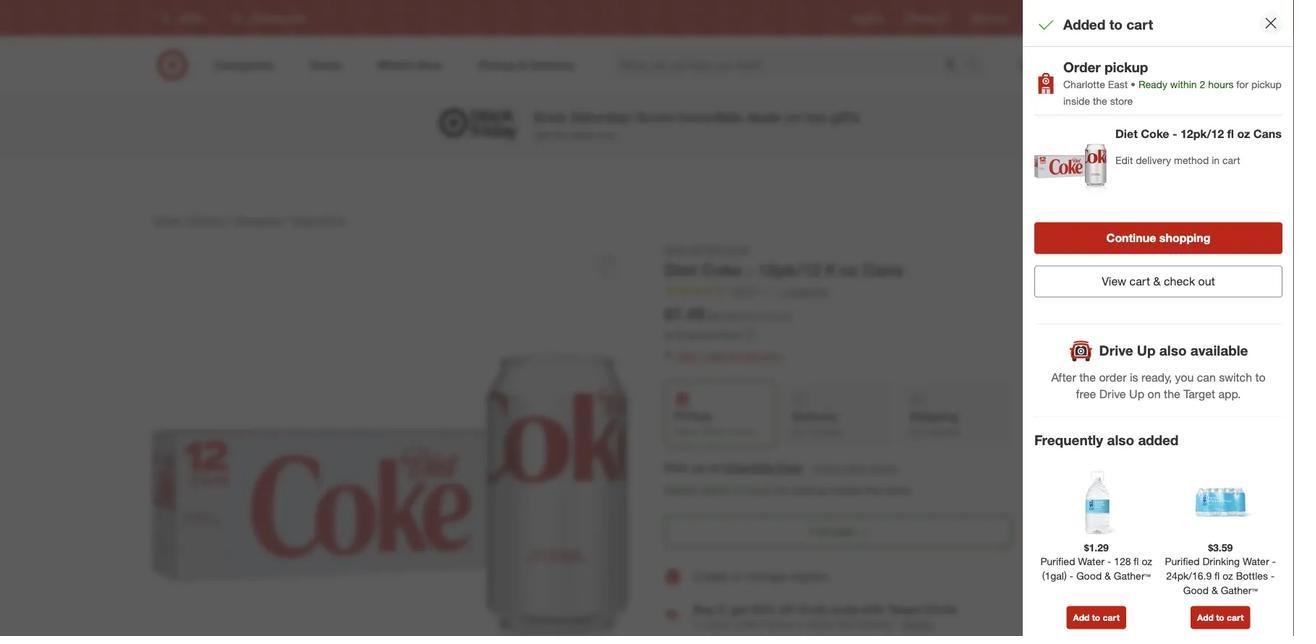Task type: vqa. For each thing, say whether or not it's contained in the screenshot.
RedCard™ free shipping at Target.com program rules dropdown button
no



Task type: describe. For each thing, give the bounding box(es) containing it.
not for delivery
[[792, 426, 806, 437]]

add to cart button for &
[[1067, 606, 1126, 630]]

see 1 deal for this item link
[[664, 346, 1142, 366]]

frequently also added
[[1034, 432, 1179, 449]]

shop all diet coke diet coke - 12pk/12 fl oz cans
[[664, 243, 903, 280]]

find stores
[[1101, 13, 1145, 23]]

coke inside dialog
[[1141, 127, 1169, 141]]

you
[[1175, 370, 1194, 384]]

)
[[789, 310, 791, 323]]

circle inside the buy 3, get 20% off 12-pk soda with target circle in-store, order pickup or same day delivery ∙ details
[[925, 603, 957, 617]]

pop
[[328, 214, 346, 227]]

0 vertical spatial up
[[1137, 343, 1156, 359]]

create
[[693, 570, 728, 584]]

oz inside $1.29 purified water - 128 fl oz (1gal) - good & gather™
[[1142, 555, 1152, 568]]

ends saturday! score incredible deals on top gifts get the deals now.
[[534, 108, 860, 141]]

diet coke - 12pk/12 fl oz cans
[[1115, 127, 1282, 141]]

- up edit delivery method in cart
[[1173, 127, 1177, 141]]

& inside $3.59 purified drinking water - 24pk/16.9 fl oz bottles - good & gather™
[[1212, 584, 1218, 597]]

$7.49
[[664, 304, 705, 325]]

diet inside dialog
[[1115, 127, 1138, 141]]

continue shopping
[[1106, 231, 1211, 245]]

deal
[[707, 350, 726, 362]]

add for &
[[1073, 613, 1090, 623]]

in inside dialog
[[1212, 154, 1220, 166]]

cart right view
[[1130, 274, 1150, 289]]

0 vertical spatial 1
[[779, 285, 784, 298]]

3 / from the left
[[286, 214, 289, 227]]

2 / from the left
[[229, 214, 232, 227]]

diet coke - 12pk/12 fl oz cans image
[[1034, 127, 1107, 199]]

pk
[[814, 603, 827, 617]]

$1.29 purified water - 128 fl oz (1gal) - good & gather™
[[1041, 542, 1152, 582]]

fl inside $1.29 purified water - 128 fl oz (1gal) - good & gather™
[[1134, 555, 1139, 568]]

for inside for pickup inside the store
[[1237, 78, 1249, 91]]

2 vertical spatial 2
[[734, 483, 741, 497]]

1 vertical spatial also
[[1107, 432, 1134, 449]]

gather™ inside $3.59 purified drinking water - 24pk/16.9 fl oz bottles - good & gather™
[[1221, 584, 1258, 597]]

fl up edit delivery method in cart
[[1227, 127, 1234, 141]]

0 vertical spatial or
[[731, 570, 742, 584]]

0 horizontal spatial inside
[[831, 483, 862, 497]]

2 vertical spatial ready
[[664, 483, 697, 497]]

cans inside dialog
[[1254, 127, 1282, 141]]

is
[[1130, 370, 1138, 384]]

1 horizontal spatial for
[[776, 483, 790, 497]]

1 horizontal spatial circle
[[1055, 13, 1078, 23]]

continue shopping button
[[1034, 222, 1283, 254]]

cans inside shop all diet coke diet coke - 12pk/12 fl oz cans
[[863, 260, 903, 280]]

bottles
[[1236, 570, 1268, 582]]

ready inside pickup ready within 2 hours
[[674, 426, 699, 436]]

this
[[743, 350, 760, 362]]

$1.29
[[1084, 542, 1109, 554]]

top
[[805, 108, 827, 125]]

$3.59
[[1208, 542, 1233, 554]]

store,
[[706, 618, 731, 631]]

redcard
[[971, 13, 1006, 23]]

registry
[[852, 13, 884, 23]]

(1gal)
[[1042, 570, 1067, 582]]

weekly ad
[[907, 13, 948, 23]]

buy 3, get 20% off 12-pk soda with target circle in-store, order pickup or same day delivery ∙ details
[[693, 603, 957, 631]]

0 vertical spatial 2
[[1200, 78, 1205, 91]]

- inside shop all diet coke diet coke - 12pk/12 fl oz cans
[[747, 260, 753, 280]]

0 horizontal spatial for
[[729, 350, 741, 362]]

pickup ready within 2 hours
[[674, 409, 755, 436]]

charlotte inside dialog
[[1063, 78, 1105, 91]]

drinking
[[1203, 555, 1240, 568]]

edit
[[1115, 154, 1133, 166]]

& inside $1.29 purified water - 128 fl oz (1gal) - good & gather™
[[1105, 570, 1111, 582]]

add to cart for &
[[1073, 613, 1120, 623]]

weekly
[[907, 13, 935, 23]]

20%
[[751, 603, 775, 617]]

$3.59 purified drinking water - 24pk/16.9 fl oz bottles - good & gather™
[[1165, 542, 1276, 597]]

grocery
[[189, 214, 226, 227]]

see 1 deal for this item
[[677, 350, 782, 362]]

stores
[[870, 462, 898, 474]]

1 horizontal spatial order
[[1063, 59, 1101, 75]]

all
[[691, 243, 701, 256]]

1 vertical spatial store
[[885, 483, 911, 497]]

2 vertical spatial diet
[[664, 260, 696, 280]]

in-
[[693, 618, 706, 631]]

gifts
[[831, 108, 860, 125]]

after
[[1051, 370, 1076, 384]]

1 horizontal spatial also
[[1159, 343, 1187, 359]]

details
[[902, 618, 933, 631]]

5672
[[732, 285, 755, 298]]

target inside after the order is ready, you can switch to free drive up on the target app.
[[1184, 387, 1215, 401]]

soda
[[292, 214, 316, 227]]

pickup for order pickup
[[1105, 59, 1148, 75]]

1 drive from the top
[[1099, 343, 1133, 359]]

1 vertical spatial east
[[721, 329, 740, 341]]

dialog containing added to cart
[[1023, 0, 1294, 637]]

- right the (1gal)
[[1070, 570, 1074, 582]]

0 horizontal spatial deals
[[570, 129, 594, 141]]

day
[[837, 618, 854, 631]]

can
[[1197, 370, 1216, 384]]

registry
[[790, 570, 829, 584]]

water inside $1.29 purified water - 128 fl oz (1gal) - good & gather™
[[1078, 555, 1105, 568]]

1 / from the left
[[183, 214, 186, 227]]

2 vertical spatial within
[[701, 483, 731, 497]]

available for shipping
[[926, 426, 960, 437]]

incredible
[[678, 108, 743, 125]]

inside inside for pickup inside the store
[[1063, 94, 1090, 107]]

or inside the buy 3, get 20% off 12-pk soda with target circle in-store, order pickup or same day delivery ∙ details
[[796, 618, 805, 631]]

1 vertical spatial coke
[[725, 243, 749, 256]]

delivery inside the buy 3, get 20% off 12-pk soda with target circle in-store, order pickup or same day delivery ∙ details
[[857, 618, 894, 631]]

12pk/12 inside shop all diet coke diet coke - 12pk/12 fl oz cans
[[758, 260, 821, 280]]

question
[[787, 285, 828, 298]]

fl inside $3.59 purified drinking water - 24pk/16.9 fl oz bottles - good & gather™
[[1215, 570, 1220, 582]]

0 horizontal spatial pickup
[[793, 483, 828, 497]]

add for good
[[1197, 613, 1214, 623]]

in inside button
[[1129, 571, 1135, 582]]

shipping not available
[[910, 410, 960, 437]]

ready within 2 hours for pickup inside the store
[[664, 483, 911, 497]]

1 question link
[[772, 283, 828, 300]]

shipping
[[910, 410, 958, 424]]

1 horizontal spatial deals
[[746, 108, 781, 125]]

delivery inside delivery not available
[[792, 410, 837, 424]]

cart down 'sign'
[[1103, 613, 1120, 623]]

at charlotte east
[[664, 329, 740, 341]]

2 vertical spatial coke
[[701, 260, 742, 280]]

pickup inside pickup ready within 2 hours
[[674, 409, 711, 423]]

/fluid
[[735, 310, 758, 323]]

search button
[[960, 49, 995, 84]]

1 horizontal spatial charlotte
[[723, 461, 775, 475]]

sign
[[1109, 571, 1126, 582]]

up
[[692, 461, 705, 475]]

fl inside shop all diet coke diet coke - 12pk/12 fl oz cans
[[825, 260, 835, 280]]

0 vertical spatial at
[[664, 329, 673, 341]]

continue
[[1106, 231, 1156, 245]]

purified for purified drinking water - 24pk/16.9 fl oz bottles - good & gather™
[[1165, 555, 1200, 568]]

save
[[1116, 613, 1135, 624]]

1 horizontal spatial at
[[709, 461, 719, 475]]

soda & pop link
[[292, 214, 346, 227]]

pick up at charlotte east
[[664, 461, 802, 475]]

off
[[779, 603, 793, 617]]



Task type: locate. For each thing, give the bounding box(es) containing it.
1 add from the left
[[1073, 613, 1090, 623]]

1 vertical spatial diet
[[704, 243, 722, 256]]

0 horizontal spatial good
[[1076, 570, 1102, 582]]

0 vertical spatial on
[[785, 108, 802, 125]]

create or manage registry
[[693, 570, 829, 584]]

0 horizontal spatial gather™
[[1114, 570, 1151, 582]]

in
[[1212, 154, 1220, 166], [1129, 571, 1135, 582]]

in right 'sign'
[[1129, 571, 1135, 582]]

deals left top
[[746, 108, 781, 125]]

the
[[1093, 94, 1107, 107], [553, 129, 567, 141], [1079, 370, 1096, 384], [1164, 387, 1180, 401], [865, 483, 881, 497]]

pickup
[[674, 409, 711, 423], [762, 618, 793, 631]]

2 water from the left
[[1243, 555, 1269, 568]]

purified up the 24pk/16.9
[[1165, 555, 1200, 568]]

east left the •
[[1108, 78, 1128, 91]]

buy
[[693, 603, 714, 617]]

1 vertical spatial gather™
[[1221, 584, 1258, 597]]

1 vertical spatial 2
[[726, 426, 731, 436]]

within
[[1170, 78, 1197, 91], [701, 426, 724, 436], [701, 483, 731, 497]]

delivery down with at the right bottom of page
[[857, 618, 894, 631]]

1 horizontal spatial add to cart
[[1197, 613, 1244, 623]]

circle
[[1055, 13, 1078, 23], [925, 603, 957, 617]]

0 horizontal spatial in
[[1129, 571, 1135, 582]]

- up 5672
[[747, 260, 753, 280]]

oz inside $3.59 purified drinking water - 24pk/16.9 fl oz bottles - good & gather™
[[1223, 570, 1233, 582]]

diet up edit
[[1115, 127, 1138, 141]]

2 horizontal spatial charlotte
[[1063, 78, 1105, 91]]

1 not from the left
[[792, 426, 806, 437]]

saturday!
[[570, 108, 632, 125]]

target link
[[152, 214, 180, 227]]

2 horizontal spatial 2
[[1200, 78, 1205, 91]]

pickup down off
[[762, 618, 793, 631]]

0 vertical spatial delivery
[[792, 410, 837, 424]]

drive inside after the order is ready, you can switch to free drive up on the target app.
[[1099, 387, 1126, 401]]

or down 12-
[[796, 618, 805, 631]]

order
[[1063, 59, 1101, 75], [734, 618, 760, 631]]

hours inside pickup ready within 2 hours
[[733, 426, 755, 436]]

order
[[1099, 370, 1127, 384]]

the down you
[[1164, 387, 1180, 401]]

1 purified from the left
[[1041, 555, 1075, 568]]

oz inside shop all diet coke diet coke - 12pk/12 fl oz cans
[[840, 260, 858, 280]]

within up up
[[701, 426, 724, 436]]

gather™ down 128
[[1114, 570, 1151, 582]]

also left the added
[[1107, 432, 1134, 449]]

fl down 'drinking'
[[1215, 570, 1220, 582]]

add to cart button down 'sign'
[[1067, 606, 1126, 630]]

up down is
[[1129, 387, 1145, 401]]

1 water from the left
[[1078, 555, 1105, 568]]

2 drive from the top
[[1099, 387, 1126, 401]]

(
[[708, 310, 711, 323]]

pickup for for pickup inside the store
[[1251, 78, 1282, 91]]

gather™ inside $1.29 purified water - 128 fl oz (1gal) - good & gather™
[[1114, 570, 1151, 582]]

check other stores button
[[811, 460, 899, 476]]

1 vertical spatial 12pk/12
[[758, 260, 821, 280]]

purified drinking water - 24pk/16.9 fl oz bottles - good & gather™ image
[[1184, 467, 1257, 539]]

soda
[[831, 603, 858, 617]]

2 horizontal spatial pickup
[[1251, 78, 1282, 91]]

cart down bottles
[[1227, 613, 1244, 623]]

drive up "order"
[[1099, 343, 1133, 359]]

2 inside pickup ready within 2 hours
[[726, 426, 731, 436]]

12pk/12 up method
[[1181, 127, 1224, 141]]

1 horizontal spatial water
[[1243, 555, 1269, 568]]

1 vertical spatial drive
[[1099, 387, 1126, 401]]

0 vertical spatial deals
[[746, 108, 781, 125]]

hours up "pick up at charlotte east"
[[733, 426, 755, 436]]

- left 128
[[1107, 555, 1111, 568]]

water down the $1.29
[[1078, 555, 1105, 568]]

added
[[1138, 432, 1179, 449]]

good
[[1076, 570, 1102, 582], [1183, 584, 1209, 597]]

0 horizontal spatial 1
[[698, 350, 704, 362]]

hours down charlotte east button
[[744, 483, 773, 497]]

0 vertical spatial diet
[[1115, 127, 1138, 141]]

2 horizontal spatial /
[[286, 214, 289, 227]]

not up charlotte east button
[[792, 426, 806, 437]]

store inside for pickup inside the store
[[1110, 94, 1133, 107]]

the down stores
[[865, 483, 881, 497]]

on inside ends saturday! score incredible deals on top gifts get the deals now.
[[785, 108, 802, 125]]

1 horizontal spatial on
[[1148, 387, 1161, 401]]

0 vertical spatial coke
[[1141, 127, 1169, 141]]

store down stores
[[885, 483, 911, 497]]

1 horizontal spatial diet
[[704, 243, 722, 256]]

shop
[[664, 243, 688, 256]]

hours
[[1208, 78, 1234, 91], [733, 426, 755, 436], [744, 483, 773, 497]]

charlotte up the ready within 2 hours for pickup inside the store at bottom right
[[723, 461, 775, 475]]

0 horizontal spatial /
[[183, 214, 186, 227]]

1 horizontal spatial gather™
[[1221, 584, 1258, 597]]

with
[[861, 603, 884, 617]]

target / grocery / beverages / soda & pop
[[152, 214, 346, 227]]

ready inside dialog
[[1139, 78, 1167, 91]]

registry link
[[852, 12, 884, 24]]

hours up diet coke - 12pk/12 fl oz cans
[[1208, 78, 1234, 91]]

pickup inside for pickup inside the store
[[1251, 78, 1282, 91]]

2 up "pick up at charlotte east"
[[726, 426, 731, 436]]

ready,
[[1142, 370, 1172, 384]]

1 vertical spatial 1
[[698, 350, 704, 362]]

beverages link
[[235, 214, 283, 227]]

target left grocery
[[152, 214, 180, 227]]

$7.49 ( $0.05 /fluid ounce )
[[664, 304, 791, 325]]

check
[[812, 462, 841, 474]]

0 horizontal spatial available
[[809, 426, 842, 437]]

2 purified from the left
[[1165, 555, 1200, 568]]

grocery link
[[189, 214, 226, 227]]

not for shipping
[[910, 426, 924, 437]]

target circle link
[[1029, 12, 1078, 24]]

0 horizontal spatial add
[[1073, 613, 1090, 623]]

1 vertical spatial inside
[[831, 483, 862, 497]]

for down charlotte east button
[[776, 483, 790, 497]]

0 horizontal spatial or
[[731, 570, 742, 584]]

diet right all
[[704, 243, 722, 256]]

at right up
[[709, 461, 719, 475]]

purified up the (1gal)
[[1041, 555, 1075, 568]]

available up check
[[809, 426, 842, 437]]

- right 'drinking'
[[1272, 555, 1276, 568]]

fl
[[1227, 127, 1234, 141], [825, 260, 835, 280], [1134, 555, 1139, 568], [1215, 570, 1220, 582]]

order inside the buy 3, get 20% off 12-pk soda with target circle in-store, order pickup or same day delivery ∙ details
[[734, 618, 760, 631]]

or right create
[[731, 570, 742, 584]]

good inside $1.29 purified water - 128 fl oz (1gal) - good & gather™
[[1076, 570, 1102, 582]]

weekly ad link
[[907, 12, 948, 24]]

or
[[731, 570, 742, 584], [796, 618, 805, 631]]

free
[[1076, 387, 1096, 401]]

1 vertical spatial up
[[1129, 387, 1145, 401]]

cart right find
[[1126, 16, 1153, 33]]

24pk/16.9
[[1166, 570, 1212, 582]]

1 horizontal spatial cans
[[1254, 127, 1282, 141]]

shopping
[[1160, 231, 1211, 245]]

charlotte east • ready within 2 hours
[[1063, 78, 1237, 91]]

coke right all
[[725, 243, 749, 256]]

target inside the buy 3, get 20% off 12-pk soda with target circle in-store, order pickup or same day delivery ∙ details
[[887, 603, 922, 617]]

delivery up check
[[792, 410, 837, 424]]

store down the •
[[1110, 94, 1133, 107]]

target circle
[[1029, 13, 1078, 23]]

0 horizontal spatial delivery
[[792, 410, 837, 424]]

1 vertical spatial charlotte
[[676, 329, 718, 341]]

2 vertical spatial east
[[778, 461, 802, 475]]

pick
[[664, 461, 688, 475]]

2 horizontal spatial available
[[1191, 343, 1248, 359]]

0 vertical spatial ready
[[1139, 78, 1167, 91]]

2 not from the left
[[910, 426, 924, 437]]

target up ∙
[[887, 603, 922, 617]]

1 horizontal spatial inside
[[1063, 94, 1090, 107]]

1 vertical spatial deals
[[570, 129, 594, 141]]

east up the ready within 2 hours for pickup inside the store at bottom right
[[778, 461, 802, 475]]

1 vertical spatial order
[[734, 618, 760, 631]]

cans
[[1254, 127, 1282, 141], [863, 260, 903, 280]]

at down $7.49
[[664, 329, 673, 341]]

0 horizontal spatial circle
[[925, 603, 957, 617]]

add to cart button for good
[[1191, 606, 1250, 630]]

1 vertical spatial delivery
[[857, 618, 894, 631]]

0 horizontal spatial pickup
[[674, 409, 711, 423]]

purified for purified water - 128 fl oz (1gal) - good & gather™
[[1041, 555, 1075, 568]]

on left top
[[785, 108, 802, 125]]

/
[[183, 214, 186, 227], [229, 214, 232, 227], [286, 214, 289, 227]]

1 vertical spatial cans
[[863, 260, 903, 280]]

the inside ends saturday! score incredible deals on top gifts get the deals now.
[[553, 129, 567, 141]]

hours inside dialog
[[1208, 78, 1234, 91]]

add to cart down 'sign'
[[1073, 613, 1120, 623]]

within inside dialog
[[1170, 78, 1197, 91]]

charlotte down (
[[676, 329, 718, 341]]

0 vertical spatial circle
[[1055, 13, 1078, 23]]

- right bottles
[[1271, 570, 1275, 582]]

details button
[[902, 617, 933, 632]]

$0.05
[[711, 310, 735, 323]]

ready right the •
[[1139, 78, 1167, 91]]

coke up delivery at the right
[[1141, 127, 1169, 141]]

1 vertical spatial in
[[1129, 571, 1135, 582]]

on down the ready,
[[1148, 387, 1161, 401]]

see
[[677, 350, 695, 362]]

0 horizontal spatial order
[[734, 618, 760, 631]]

now.
[[597, 129, 617, 141]]

2 vertical spatial charlotte
[[723, 461, 775, 475]]

for up diet coke - 12pk/12 fl oz cans
[[1237, 78, 1249, 91]]

128
[[1114, 555, 1131, 568]]

water inside $3.59 purified drinking water - 24pk/16.9 fl oz bottles - good & gather™
[[1243, 555, 1269, 568]]

2 vertical spatial hours
[[744, 483, 773, 497]]

circle left find
[[1055, 13, 1078, 23]]

purified inside $1.29 purified water - 128 fl oz (1gal) - good & gather™
[[1041, 555, 1075, 568]]

1 vertical spatial hours
[[733, 426, 755, 436]]

added to cart
[[1063, 16, 1153, 33]]

also
[[1159, 343, 1187, 359], [1107, 432, 1134, 449]]

deals
[[746, 108, 781, 125], [570, 129, 594, 141]]

the up free
[[1079, 370, 1096, 384]]

switch
[[1219, 370, 1252, 384]]

within down up
[[701, 483, 731, 497]]

1 horizontal spatial pickup
[[762, 618, 793, 631]]

1 horizontal spatial east
[[778, 461, 802, 475]]

other
[[844, 462, 867, 474]]

east down $0.05
[[721, 329, 740, 341]]

1 add to cart button from the left
[[1067, 606, 1126, 630]]

0 vertical spatial also
[[1159, 343, 1187, 359]]

2
[[1200, 78, 1205, 91], [726, 426, 731, 436], [734, 483, 741, 497]]

1 horizontal spatial /
[[229, 214, 232, 227]]

1 horizontal spatial 12pk/12
[[1181, 127, 1224, 141]]

in right method
[[1212, 154, 1220, 166]]

0 vertical spatial inside
[[1063, 94, 1090, 107]]

ready down pick
[[664, 483, 697, 497]]

score
[[636, 108, 674, 125]]

add left save "button"
[[1073, 613, 1090, 623]]

view cart & check out
[[1102, 274, 1215, 289]]

target left added
[[1029, 13, 1053, 23]]

to inside after the order is ready, you can switch to free drive up on the target app.
[[1255, 370, 1266, 384]]

0 vertical spatial order
[[1063, 59, 1101, 75]]

0 vertical spatial 12pk/12
[[1181, 127, 1224, 141]]

sign in
[[1109, 571, 1135, 582]]

1 horizontal spatial purified
[[1165, 555, 1200, 568]]

within inside pickup ready within 2 hours
[[701, 426, 724, 436]]

0 vertical spatial east
[[1108, 78, 1128, 91]]

fl right 128
[[1134, 555, 1139, 568]]

after the order is ready, you can switch to free drive up on the target app.
[[1051, 370, 1266, 401]]

available for delivery
[[809, 426, 842, 437]]

add to cart for good
[[1197, 613, 1244, 623]]

cart
[[1126, 16, 1153, 33], [1223, 154, 1240, 166], [1130, 274, 1150, 289], [1103, 613, 1120, 623], [1227, 613, 1244, 623]]

on inside after the order is ready, you can switch to free drive up on the target app.
[[1148, 387, 1161, 401]]

5672 link
[[664, 283, 769, 301]]

1 left "question"
[[779, 285, 784, 298]]

up up the ready,
[[1137, 343, 1156, 359]]

0 vertical spatial for
[[1237, 78, 1249, 91]]

0 vertical spatial pickup
[[674, 409, 711, 423]]

2 add to cart from the left
[[1197, 613, 1244, 623]]

1 add to cart from the left
[[1073, 613, 1120, 623]]

add to cart down $3.59 purified drinking water - 24pk/16.9 fl oz bottles - good & gather™
[[1197, 613, 1244, 623]]

order down added
[[1063, 59, 1101, 75]]

deals left now. at the left of the page
[[570, 129, 594, 141]]

not inside shipping not available
[[910, 426, 924, 437]]

add down the 24pk/16.9
[[1197, 613, 1214, 623]]

0 vertical spatial in
[[1212, 154, 1220, 166]]

view cart & check out link
[[1034, 266, 1283, 298]]

the down the order pickup
[[1093, 94, 1107, 107]]

within right the •
[[1170, 78, 1197, 91]]

charlotte down the order pickup
[[1063, 78, 1105, 91]]

2 add from the left
[[1197, 613, 1214, 623]]

pickup up up
[[674, 409, 711, 423]]

delivery
[[1136, 154, 1171, 166]]

0 vertical spatial good
[[1076, 570, 1102, 582]]

ready up pick
[[674, 426, 699, 436]]

to
[[1109, 16, 1123, 33], [1255, 370, 1266, 384], [1092, 613, 1100, 623], [1216, 613, 1224, 623]]

1 right see
[[698, 350, 704, 362]]

drive down "order"
[[1099, 387, 1126, 401]]

inside down check other stores button
[[831, 483, 862, 497]]

not inside delivery not available
[[792, 426, 806, 437]]

water up bottles
[[1243, 555, 1269, 568]]

purified inside $3.59 purified drinking water - 24pk/16.9 fl oz bottles - good & gather™
[[1165, 555, 1200, 568]]

available down shipping
[[926, 426, 960, 437]]

0 vertical spatial pickup
[[1105, 59, 1148, 75]]

added
[[1063, 16, 1106, 33]]

oz
[[1237, 127, 1250, 141], [840, 260, 858, 280], [1142, 555, 1152, 568], [1223, 570, 1233, 582]]

2 horizontal spatial for
[[1237, 78, 1249, 91]]

1 question
[[779, 285, 828, 298]]

/ right grocery link
[[229, 214, 232, 227]]

0 horizontal spatial charlotte
[[676, 329, 718, 341]]

good inside $3.59 purified drinking water - 24pk/16.9 fl oz bottles - good & gather™
[[1183, 584, 1209, 597]]

delivery
[[792, 410, 837, 424], [857, 618, 894, 631]]

cart right method
[[1223, 154, 1240, 166]]

for left the this
[[729, 350, 741, 362]]

circle up details
[[925, 603, 957, 617]]

/ right target link at the top of the page
[[183, 214, 186, 227]]

∙
[[896, 618, 899, 631]]

good left 'sign'
[[1076, 570, 1102, 582]]

1 vertical spatial ready
[[674, 426, 699, 436]]

ounce
[[761, 310, 789, 323]]

diet down the shop
[[664, 260, 696, 280]]

pickup inside the buy 3, get 20% off 12-pk soda with target circle in-store, order pickup or same day delivery ∙ details
[[762, 618, 793, 631]]

app.
[[1219, 387, 1241, 401]]

0 horizontal spatial on
[[785, 108, 802, 125]]

0 horizontal spatial diet
[[664, 260, 696, 280]]

1 vertical spatial pickup
[[762, 618, 793, 631]]

•
[[1131, 78, 1136, 91]]

up inside after the order is ready, you can switch to free drive up on the target app.
[[1129, 387, 1145, 401]]

at
[[664, 329, 673, 341], [709, 461, 719, 475]]

0 vertical spatial drive
[[1099, 343, 1133, 359]]

available inside delivery not available
[[809, 426, 842, 437]]

beverages
[[235, 214, 283, 227]]

check
[[1164, 274, 1195, 289]]

the inside for pickup inside the store
[[1093, 94, 1107, 107]]

What can we help you find? suggestions appear below search field
[[610, 49, 970, 81]]

the right get
[[553, 129, 567, 141]]

purified
[[1041, 555, 1075, 568], [1165, 555, 1200, 568]]

same
[[808, 618, 834, 631]]

1 horizontal spatial store
[[1110, 94, 1133, 107]]

dialog
[[1023, 0, 1294, 637]]

purified water - 128 fl oz (1gal) - good & gather™ image
[[1060, 467, 1133, 539]]

coke up 5672 link
[[701, 260, 742, 280]]

target down can at the right of the page
[[1184, 387, 1215, 401]]

12pk/12 inside dialog
[[1181, 127, 1224, 141]]

0 horizontal spatial water
[[1078, 555, 1105, 568]]

available inside shipping not available
[[926, 426, 960, 437]]

0 horizontal spatial add to cart button
[[1067, 606, 1126, 630]]

2 down "pick up at charlotte east"
[[734, 483, 741, 497]]

0 horizontal spatial east
[[721, 329, 740, 341]]

2 horizontal spatial diet
[[1115, 127, 1138, 141]]

1 vertical spatial at
[[709, 461, 719, 475]]

0 horizontal spatial not
[[792, 426, 806, 437]]

target
[[1029, 13, 1053, 23], [152, 214, 180, 227], [1184, 387, 1215, 401], [887, 603, 922, 617]]

0 horizontal spatial at
[[664, 329, 673, 341]]

/ left the soda
[[286, 214, 289, 227]]

2 up diet coke - 12pk/12 fl oz cans
[[1200, 78, 1205, 91]]

frequently
[[1034, 432, 1103, 449]]

fl up "question"
[[825, 260, 835, 280]]

pickup
[[1105, 59, 1148, 75], [1251, 78, 1282, 91], [793, 483, 828, 497]]

1 horizontal spatial not
[[910, 426, 924, 437]]

12pk/12 up the 1 question link
[[758, 260, 821, 280]]

order down 'get'
[[734, 618, 760, 631]]

0 horizontal spatial 2
[[726, 426, 731, 436]]

inside down the order pickup
[[1063, 94, 1090, 107]]

also up you
[[1159, 343, 1187, 359]]

1 horizontal spatial pickup
[[1105, 59, 1148, 75]]

ends
[[534, 108, 566, 125]]

2 add to cart button from the left
[[1191, 606, 1250, 630]]

not down shipping
[[910, 426, 924, 437]]

ad
[[937, 13, 948, 23]]

diet coke - 12pk/12 fl oz cans, 1 of 8 image
[[152, 242, 630, 637]]

0 vertical spatial gather™
[[1114, 570, 1151, 582]]

add
[[1073, 613, 1090, 623], [1197, 613, 1214, 623]]

2 horizontal spatial east
[[1108, 78, 1128, 91]]



